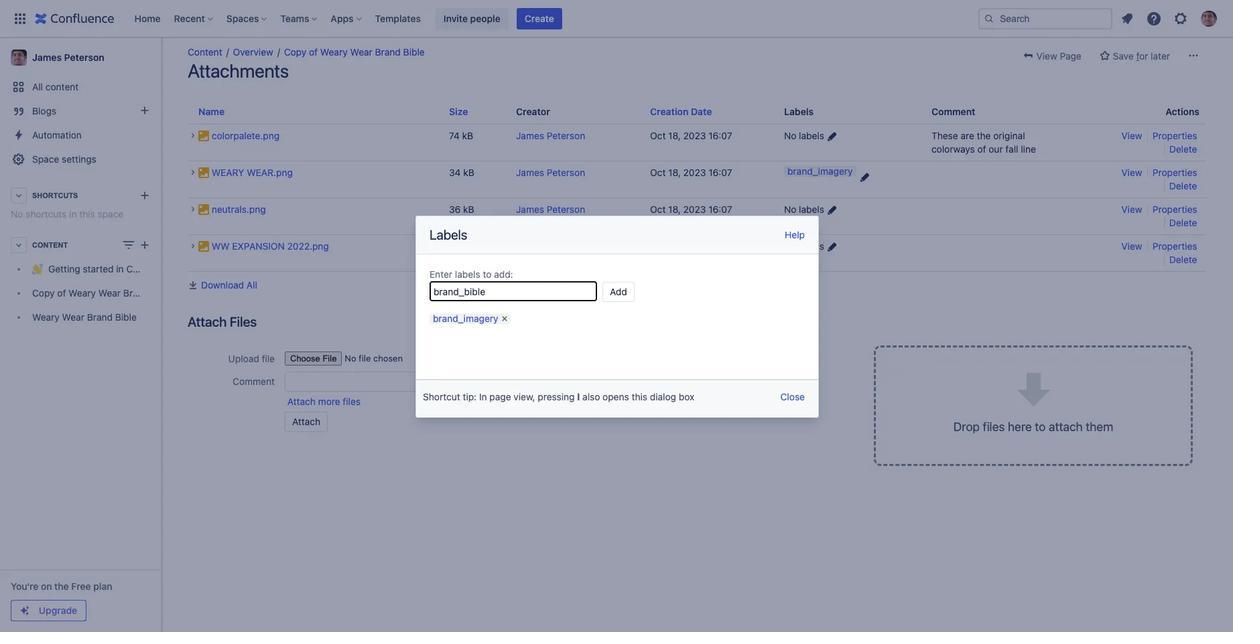 Task type: describe. For each thing, give the bounding box(es) containing it.
no for 66 kb
[[784, 241, 797, 252]]

delete button for 34 kb
[[1170, 181, 1198, 192]]

later
[[1151, 50, 1171, 62]]

add:
[[494, 269, 513, 280]]

attach more files link
[[190, 393, 361, 411]]

creation date
[[650, 106, 712, 117]]

line
[[1021, 144, 1036, 155]]

1 horizontal spatial brand_imagery link
[[788, 166, 853, 177]]

peterson for 74 kb
[[547, 130, 585, 142]]

attach more files
[[287, 396, 361, 408]]

james peterson for 74 kb
[[516, 130, 585, 142]]

free
[[71, 581, 91, 593]]

brand inside 'link'
[[87, 312, 113, 323]]

oct 18, 2023 16:07 for 36 kb
[[650, 204, 733, 215]]

18, for 66 kb
[[669, 241, 681, 252]]

in for started
[[116, 264, 124, 275]]

space settings link
[[5, 147, 156, 172]]

here
[[1008, 421, 1032, 435]]

0 horizontal spatial copy of weary wear brand bible link
[[5, 282, 173, 306]]

colorpalete.png element
[[1079, 130, 1200, 156]]

james peterson link for 34 kb
[[516, 167, 585, 179]]

home link
[[130, 8, 165, 29]]

1 horizontal spatial weary
[[68, 288, 96, 299]]

confluence
[[126, 264, 176, 275]]

blogs link
[[5, 99, 156, 123]]

templates link
[[371, 8, 425, 29]]

shortcuts button
[[5, 184, 156, 208]]

pressing
[[538, 392, 575, 403]]

creation date button
[[650, 106, 712, 117]]

creator
[[516, 106, 550, 117]]

oct 18, 2023 16:07 for 66 kb
[[650, 241, 733, 252]]

date
[[691, 106, 712, 117]]

properties delete for 66 kb
[[1153, 241, 1198, 266]]

files
[[230, 315, 257, 330]]

1 horizontal spatial brand
[[123, 288, 149, 299]]

james peterson inside space element
[[32, 52, 104, 63]]

overview link
[[233, 46, 273, 58]]

them
[[1086, 421, 1114, 435]]

files inside attach more files link
[[343, 396, 361, 408]]

png file image for ww expansion 2022.png
[[198, 242, 209, 252]]

of inside these are the original colorways of our fall line
[[978, 144, 987, 155]]

attach for attach files
[[188, 315, 227, 330]]

labels for 74 kb
[[799, 130, 825, 142]]

bible inside 'link'
[[115, 312, 137, 323]]

1 horizontal spatial comment
[[932, 106, 976, 117]]

upload file
[[228, 354, 275, 365]]

2022.png
[[287, 241, 329, 252]]

home
[[134, 12, 161, 24]]

plan
[[93, 581, 112, 593]]

file
[[262, 354, 275, 365]]

expansion
[[232, 241, 285, 252]]

page
[[1060, 50, 1082, 62]]

view button for 34 kb
[[1122, 167, 1145, 179]]

2 horizontal spatial bible
[[403, 46, 425, 58]]

labels for 36 kb
[[799, 204, 825, 215]]

more
[[318, 396, 340, 408]]

18, for 74 kb
[[669, 130, 681, 142]]

png file image for colorpalete.png
[[198, 131, 209, 142]]

name button
[[198, 106, 225, 117]]

also
[[583, 392, 600, 403]]

oct for 36 kb
[[650, 204, 666, 215]]

properties for 36 kb
[[1153, 204, 1198, 215]]

tree inside space element
[[5, 257, 176, 330]]

peterson for 36 kb
[[547, 204, 585, 215]]

view for 34 kb
[[1122, 167, 1145, 179]]

ww
[[212, 241, 230, 252]]

view page
[[1034, 50, 1082, 62]]

18, for 36 kb
[[669, 204, 681, 215]]

dialog
[[650, 392, 676, 403]]

oct for 34 kb
[[650, 167, 666, 179]]

oct for 74 kb
[[650, 130, 666, 142]]

fall
[[1006, 144, 1019, 155]]

the for on
[[54, 581, 69, 593]]

no labels for 66 kb
[[784, 241, 825, 252]]

box
[[679, 392, 695, 403]]

james peterson for 34 kb
[[516, 167, 585, 179]]

close
[[781, 392, 805, 403]]

kb for 34 kb
[[463, 167, 474, 179]]

kb for 74 kb
[[462, 130, 473, 142]]

0 vertical spatial content
[[188, 46, 222, 58]]

of inside tree
[[57, 288, 66, 299]]

invite people
[[444, 12, 501, 24]]

james inside space element
[[32, 52, 62, 63]]

attachments
[[188, 60, 289, 82]]

no for 36 kb
[[784, 204, 797, 215]]

oct for 66 kb
[[650, 241, 666, 252]]

download all
[[201, 280, 257, 291]]

shortcut tip: in page view, pressing l also opens this dialog box
[[423, 392, 695, 403]]

view,
[[514, 392, 535, 403]]

delete for 34 kb
[[1170, 181, 1198, 192]]

view page link
[[1016, 46, 1089, 66]]

weary wear brand bible
[[32, 312, 137, 323]]

james peterson link for 36 kb
[[516, 204, 585, 215]]

wear inside weary wear brand bible 'link'
[[62, 312, 84, 323]]

properties delete for 74 kb
[[1153, 130, 1198, 155]]

our
[[989, 144, 1003, 155]]

automation
[[32, 129, 82, 141]]

ww expansion 2022.png
[[212, 241, 329, 252]]

oct 18, 2023 16:07 for 74 kb
[[650, 130, 733, 142]]

weary
[[212, 167, 244, 179]]

Search field
[[979, 8, 1113, 29]]

no shortcuts in this space
[[11, 208, 124, 220]]

1 horizontal spatial files
[[983, 421, 1005, 435]]

these
[[932, 130, 958, 142]]

all content link
[[5, 75, 156, 99]]

original
[[994, 130, 1025, 142]]

invite people button
[[436, 8, 509, 29]]

delete button for 66 kb
[[1170, 254, 1198, 266]]

neutrals.png link
[[212, 204, 266, 215]]

0 horizontal spatial to
[[483, 269, 492, 280]]

upgrade button
[[11, 601, 86, 621]]

kb for 66 kb
[[463, 241, 475, 252]]

Enter labels to add: field
[[430, 282, 597, 302]]

colorpalete.png link
[[212, 130, 280, 142]]

automation link
[[5, 123, 156, 147]]

34
[[449, 167, 461, 179]]

view button for 36 kb
[[1122, 204, 1145, 215]]

wear inside copy of weary wear brand bible link
[[98, 288, 121, 299]]

getting started in confluence
[[48, 264, 176, 275]]

1 horizontal spatial all
[[247, 280, 257, 291]]

save f or later
[[1111, 50, 1171, 62]]

content button
[[5, 233, 156, 257]]

create
[[525, 12, 554, 24]]

help link
[[785, 229, 805, 241]]

space
[[32, 154, 59, 165]]

are
[[961, 130, 975, 142]]

enter
[[430, 269, 453, 280]]

Comment text field
[[285, 372, 453, 392]]

download
[[201, 280, 244, 291]]

close link
[[781, 387, 805, 408]]

james peterson for 36 kb
[[516, 204, 585, 215]]

0 vertical spatial brand
[[375, 46, 401, 58]]

2023 for 34 kb
[[684, 167, 706, 179]]

1 vertical spatial to
[[1035, 421, 1046, 435]]

66
[[449, 241, 461, 252]]

upgrade
[[39, 605, 77, 617]]

1 horizontal spatial bible
[[151, 288, 173, 299]]

2023 for 66 kb
[[684, 241, 706, 252]]

getting started in confluence link
[[5, 257, 176, 282]]

1 horizontal spatial copy
[[284, 46, 307, 58]]



Task type: vqa. For each thing, say whether or not it's contained in the screenshot.
Projects to the top
no



Task type: locate. For each thing, give the bounding box(es) containing it.
create a page image
[[137, 237, 153, 253]]

properties down weary wear.png element
[[1153, 204, 1198, 215]]

all content
[[32, 81, 79, 93]]

properties delete down weary wear.png element
[[1153, 204, 1198, 229]]

0 vertical spatial brand_imagery link
[[788, 166, 853, 177]]

1 vertical spatial bible
[[151, 288, 173, 299]]

74 kb
[[449, 130, 473, 142]]

0 vertical spatial comment
[[932, 106, 976, 117]]

0 horizontal spatial copy
[[32, 288, 55, 299]]

2 properties delete from the top
[[1153, 167, 1198, 192]]

1 horizontal spatial brand_imagery
[[788, 166, 853, 177]]

james peterson link for 66 kb
[[516, 241, 585, 252]]

properties delete for 34 kb
[[1153, 167, 1198, 192]]

james peterson for 66 kb
[[516, 241, 585, 252]]

1 oct 18, 2023 16:07 from the top
[[650, 130, 733, 142]]

1 vertical spatial the
[[54, 581, 69, 593]]

view button down 'colorpalete.png' element
[[1122, 167, 1145, 179]]

delete inside neutrals.png element
[[1170, 217, 1198, 229]]

content inside dropdown button
[[32, 241, 68, 249]]

1 horizontal spatial to
[[1035, 421, 1046, 435]]

properties inside ww expansion 2022.png element
[[1153, 241, 1198, 252]]

brand down the confluence
[[123, 288, 149, 299]]

4 16:07 from the top
[[709, 241, 733, 252]]

properties delete inside ww expansion 2022.png element
[[1153, 241, 1198, 266]]

0 horizontal spatial weary
[[32, 312, 60, 323]]

delete button
[[1170, 144, 1198, 155], [1170, 181, 1198, 192], [1170, 217, 1198, 229], [1170, 254, 1198, 266]]

1 view button from the top
[[1122, 130, 1145, 142]]

2 18, from the top
[[669, 167, 681, 179]]

0 horizontal spatial content
[[32, 241, 68, 249]]

view button up weary wear.png element
[[1122, 130, 1145, 142]]

content
[[45, 81, 79, 93]]

properties inside 'colorpalete.png' element
[[1153, 130, 1198, 142]]

properties down actions
[[1153, 130, 1198, 142]]

global element
[[8, 0, 979, 37]]

wear down apps popup button
[[350, 46, 373, 58]]

confluence image
[[35, 10, 114, 26], [35, 10, 114, 26]]

small image
[[1024, 50, 1034, 61], [1100, 50, 1111, 61]]

2 png file image from the top
[[198, 168, 209, 179]]

all left "content"
[[32, 81, 43, 93]]

create a blog image
[[137, 103, 153, 119]]

view for 36 kb
[[1122, 204, 1145, 215]]

these are the original colorways of our fall line
[[932, 130, 1036, 155]]

2 2023 from the top
[[684, 167, 706, 179]]

1 vertical spatial comment
[[233, 376, 275, 388]]

0 vertical spatial in
[[69, 208, 77, 220]]

started
[[83, 264, 114, 275]]

premium image
[[19, 606, 30, 617]]

comment up these
[[932, 106, 976, 117]]

copy right the overview
[[284, 46, 307, 58]]

delete inside weary wear.png element
[[1170, 181, 1198, 192]]

weary inside 'link'
[[32, 312, 60, 323]]

view for 66 kb
[[1122, 241, 1145, 252]]

tip:
[[463, 392, 477, 403]]

shortcut
[[423, 392, 460, 403]]

files left here
[[983, 421, 1005, 435]]

3 delete from the top
[[1170, 217, 1198, 229]]

2 vertical spatial wear
[[62, 312, 84, 323]]

0 horizontal spatial labels
[[430, 227, 467, 243]]

banner
[[0, 0, 1234, 38]]

no inside space element
[[11, 208, 23, 220]]

16:07 for 74 kb
[[709, 130, 733, 142]]

peterson inside space element
[[64, 52, 104, 63]]

properties delete down neutrals.png element at the right top of page
[[1153, 241, 1198, 266]]

2023 for 36 kb
[[684, 204, 706, 215]]

to right here
[[1035, 421, 1046, 435]]

apps
[[331, 12, 354, 24]]

3 properties from the top
[[1153, 204, 1198, 215]]

1 properties delete from the top
[[1153, 130, 1198, 155]]

4 delete button from the top
[[1170, 254, 1198, 266]]

1 horizontal spatial in
[[116, 264, 124, 275]]

3 18, from the top
[[669, 204, 681, 215]]

16:07 for 36 kb
[[709, 204, 733, 215]]

content link
[[188, 46, 222, 58]]

delete down actions
[[1170, 144, 1198, 155]]

0 vertical spatial no labels
[[784, 130, 825, 142]]

peterson for 34 kb
[[547, 167, 585, 179]]

this down 'shortcuts' dropdown button
[[79, 208, 95, 220]]

36 kb
[[449, 204, 474, 215]]

properties down 'colorpalete.png' element
[[1153, 167, 1198, 179]]

peterson
[[64, 52, 104, 63], [547, 130, 585, 142], [547, 167, 585, 179], [547, 204, 585, 215], [547, 241, 585, 252]]

properties button
[[1153, 130, 1198, 142], [1153, 167, 1198, 179], [1153, 204, 1198, 215], [1153, 241, 1198, 252]]

ww expansion 2022.png link
[[212, 241, 329, 252]]

0 vertical spatial bible
[[403, 46, 425, 58]]

page
[[490, 392, 511, 403]]

attach
[[1049, 421, 1083, 435]]

brand_imagery
[[788, 166, 853, 177], [433, 313, 498, 324]]

in right started
[[116, 264, 124, 275]]

0 horizontal spatial of
[[57, 288, 66, 299]]

james peterson link
[[5, 44, 156, 71], [516, 130, 585, 142], [516, 167, 585, 179], [516, 204, 585, 215], [516, 241, 585, 252]]

view button down weary wear.png element
[[1122, 204, 1145, 215]]

0 horizontal spatial brand_imagery
[[433, 313, 498, 324]]

the right are
[[977, 130, 991, 142]]

small image left the save
[[1100, 50, 1111, 61]]

settings
[[62, 154, 96, 165]]

1 2023 from the top
[[684, 130, 706, 142]]

you're on the free plan
[[11, 581, 112, 593]]

kb right 74
[[462, 130, 473, 142]]

34 kb
[[449, 167, 474, 179]]

0 horizontal spatial all
[[32, 81, 43, 93]]

name
[[198, 106, 225, 117]]

wear down the getting started in confluence at the left of page
[[98, 288, 121, 299]]

delete button inside ww expansion 2022.png element
[[1170, 254, 1198, 266]]

properties delete inside weary wear.png element
[[1153, 167, 1198, 192]]

1 vertical spatial files
[[983, 421, 1005, 435]]

1 horizontal spatial content
[[188, 46, 222, 58]]

4 png file image from the top
[[198, 242, 209, 252]]

0 vertical spatial files
[[343, 396, 361, 408]]

view down 'colorpalete.png' element
[[1122, 167, 1145, 179]]

delete button up neutrals.png element at the right top of page
[[1170, 181, 1198, 192]]

banner containing home
[[0, 0, 1234, 38]]

1 vertical spatial all
[[247, 280, 257, 291]]

properties button down actions
[[1153, 130, 1198, 142]]

content up getting
[[32, 241, 68, 249]]

james for 36 kb
[[516, 204, 544, 215]]

delete inside 'colorpalete.png' element
[[1170, 144, 1198, 155]]

1 horizontal spatial copy of weary wear brand bible
[[284, 46, 425, 58]]

0 vertical spatial attach
[[188, 315, 227, 330]]

4 view button from the top
[[1122, 241, 1145, 252]]

1 horizontal spatial attach
[[287, 396, 316, 408]]

no labels for 74 kb
[[784, 130, 825, 142]]

0 horizontal spatial attach
[[188, 315, 227, 330]]

0 horizontal spatial in
[[69, 208, 77, 220]]

1 png file image from the top
[[198, 131, 209, 142]]

templates
[[375, 12, 421, 24]]

space settings
[[32, 154, 96, 165]]

1 delete from the top
[[1170, 144, 1198, 155]]

in down 'shortcuts' dropdown button
[[69, 208, 77, 220]]

bible down the confluence
[[151, 288, 173, 299]]

no
[[784, 130, 797, 142], [784, 204, 797, 215], [11, 208, 23, 220], [784, 241, 797, 252]]

space element
[[0, 38, 176, 633]]

delete for 36 kb
[[1170, 217, 1198, 229]]

the inside these are the original colorways of our fall line
[[977, 130, 991, 142]]

1 vertical spatial of
[[978, 144, 987, 155]]

view inside neutrals.png element
[[1122, 204, 1145, 215]]

attach left the more
[[287, 396, 316, 408]]

settings icon image
[[1173, 10, 1189, 26]]

properties for 66 kb
[[1153, 241, 1198, 252]]

l
[[577, 392, 580, 403]]

0 vertical spatial the
[[977, 130, 991, 142]]

colorpalete.png
[[212, 130, 280, 142]]

2 vertical spatial of
[[57, 288, 66, 299]]

actions
[[1166, 106, 1200, 117]]

view button inside 'colorpalete.png' element
[[1122, 130, 1145, 142]]

1 vertical spatial weary
[[68, 288, 96, 299]]

0 horizontal spatial copy of weary wear brand bible
[[32, 288, 173, 299]]

66 kb
[[449, 241, 475, 252]]

the inside space element
[[54, 581, 69, 593]]

delete button down actions
[[1170, 144, 1198, 155]]

oct
[[650, 130, 666, 142], [650, 167, 666, 179], [650, 204, 666, 215], [650, 241, 666, 252]]

weary wear.png element
[[1079, 166, 1200, 193]]

all inside space element
[[32, 81, 43, 93]]

4 delete from the top
[[1170, 254, 1198, 266]]

view button inside weary wear.png element
[[1122, 167, 1145, 179]]

0 vertical spatial to
[[483, 269, 492, 280]]

2 vertical spatial brand
[[87, 312, 113, 323]]

2 horizontal spatial wear
[[350, 46, 373, 58]]

properties delete for 36 kb
[[1153, 204, 1198, 229]]

f
[[1137, 50, 1140, 62]]

getting
[[48, 264, 80, 275]]

1 vertical spatial copy of weary wear brand bible
[[32, 288, 173, 299]]

Upload file file field
[[285, 352, 470, 366]]

png file image left neutrals.png link
[[198, 205, 209, 215]]

0 vertical spatial weary
[[320, 46, 348, 58]]

1 vertical spatial brand_imagery
[[433, 313, 498, 324]]

1 vertical spatial attach
[[287, 396, 316, 408]]

delete for 74 kb
[[1170, 144, 1198, 155]]

1 oct from the top
[[650, 130, 666, 142]]

0 vertical spatial copy
[[284, 46, 307, 58]]

properties button for 34 kb
[[1153, 167, 1198, 179]]

view for 74 kb
[[1122, 130, 1145, 142]]

kb for 36 kb
[[463, 204, 474, 215]]

delete inside ww expansion 2022.png element
[[1170, 254, 1198, 266]]

delete button inside neutrals.png element
[[1170, 217, 1198, 229]]

png file image for neutrals.png
[[198, 205, 209, 215]]

2 oct from the top
[[650, 167, 666, 179]]

creation
[[650, 106, 689, 117]]

4 properties button from the top
[[1153, 241, 1198, 252]]

2023 for 74 kb
[[684, 130, 706, 142]]

1 vertical spatial copy
[[32, 288, 55, 299]]

create link
[[517, 8, 562, 29]]

delete up neutrals.png element at the right top of page
[[1170, 181, 1198, 192]]

0 horizontal spatial comment
[[233, 376, 275, 388]]

0 horizontal spatial small image
[[1024, 50, 1034, 61]]

comment down upload file at bottom
[[233, 376, 275, 388]]

0 vertical spatial all
[[32, 81, 43, 93]]

oct 18, 2023 16:07 for 34 kb
[[650, 167, 733, 179]]

this inside space element
[[79, 208, 95, 220]]

0 horizontal spatial brand_imagery link
[[433, 313, 498, 324]]

delete button for 36 kb
[[1170, 217, 1198, 229]]

4 properties from the top
[[1153, 241, 1198, 252]]

spaces
[[226, 12, 259, 24]]

files right the more
[[343, 396, 361, 408]]

all right download
[[247, 280, 257, 291]]

copy down getting
[[32, 288, 55, 299]]

james peterson link for 74 kb
[[516, 130, 585, 142]]

delete button up ww expansion 2022.png element
[[1170, 217, 1198, 229]]

save
[[1113, 50, 1134, 62]]

1 vertical spatial in
[[116, 264, 124, 275]]

small image for view page
[[1024, 50, 1034, 61]]

copy of weary wear brand bible inside tree
[[32, 288, 173, 299]]

3 properties delete from the top
[[1153, 204, 1198, 229]]

ww expansion 2022.png element
[[1079, 240, 1200, 267]]

colorways
[[932, 144, 975, 155]]

0 horizontal spatial bible
[[115, 312, 137, 323]]

1 horizontal spatial of
[[309, 46, 318, 58]]

delete button down neutrals.png element at the right top of page
[[1170, 254, 1198, 266]]

view down neutrals.png element at the right top of page
[[1122, 241, 1145, 252]]

apps button
[[327, 8, 367, 29]]

properties delete inside 'colorpalete.png' element
[[1153, 130, 1198, 155]]

brand down templates "link"
[[375, 46, 401, 58]]

delete button for 74 kb
[[1170, 144, 1198, 155]]

16:07 for 34 kb
[[709, 167, 733, 179]]

shortcuts
[[26, 208, 67, 220]]

delete for 66 kb
[[1170, 254, 1198, 266]]

drop
[[954, 421, 980, 435]]

neutrals.png element
[[1079, 203, 1200, 230]]

properties for 74 kb
[[1153, 130, 1198, 142]]

1 properties button from the top
[[1153, 130, 1198, 142]]

weary up weary wear brand bible 'link'
[[68, 288, 96, 299]]

2 no labels from the top
[[784, 204, 825, 215]]

1 vertical spatial this
[[632, 392, 648, 403]]

search image
[[984, 13, 995, 24]]

0 vertical spatial wear
[[350, 46, 373, 58]]

1 properties from the top
[[1153, 130, 1198, 142]]

view up weary wear.png element
[[1122, 130, 1145, 142]]

4 oct 18, 2023 16:07 from the top
[[650, 241, 733, 252]]

1 vertical spatial wear
[[98, 288, 121, 299]]

2 vertical spatial weary
[[32, 312, 60, 323]]

0 horizontal spatial wear
[[62, 312, 84, 323]]

bible
[[403, 46, 425, 58], [151, 288, 173, 299], [115, 312, 137, 323]]

in
[[69, 208, 77, 220], [116, 264, 124, 275]]

bible down templates "link"
[[403, 46, 425, 58]]

1 vertical spatial labels
[[430, 227, 467, 243]]

0 vertical spatial this
[[79, 208, 95, 220]]

3 16:07 from the top
[[709, 204, 733, 215]]

weary down apps
[[320, 46, 348, 58]]

1 vertical spatial brand_imagery link
[[433, 313, 498, 324]]

4 18, from the top
[[669, 241, 681, 252]]

you're
[[11, 581, 38, 593]]

tree
[[5, 257, 176, 330]]

opens
[[603, 392, 629, 403]]

3 delete button from the top
[[1170, 217, 1198, 229]]

3 oct 18, 2023 16:07 from the top
[[650, 204, 733, 215]]

tree containing getting started in confluence
[[5, 257, 176, 330]]

1 vertical spatial brand
[[123, 288, 149, 299]]

to left add:
[[483, 269, 492, 280]]

0 horizontal spatial brand
[[87, 312, 113, 323]]

view down weary wear.png element
[[1122, 204, 1145, 215]]

copy of weary wear brand bible down apps popup button
[[284, 46, 425, 58]]

2 oct 18, 2023 16:07 from the top
[[650, 167, 733, 179]]

drop files here to attach them
[[954, 421, 1114, 435]]

1 delete button from the top
[[1170, 144, 1198, 155]]

1 horizontal spatial small image
[[1100, 50, 1111, 61]]

weary down getting
[[32, 312, 60, 323]]

properties button for 36 kb
[[1153, 204, 1198, 215]]

bible down the getting started in confluence at the left of page
[[115, 312, 137, 323]]

view inside ww expansion 2022.png element
[[1122, 241, 1145, 252]]

0 vertical spatial copy of weary wear brand bible link
[[284, 46, 425, 58]]

1 vertical spatial content
[[32, 241, 68, 249]]

peterson for 66 kb
[[547, 241, 585, 252]]

view button for 74 kb
[[1122, 130, 1145, 142]]

view inside view page link
[[1037, 50, 1058, 62]]

kb right 66
[[463, 241, 475, 252]]

png file image left the weary
[[198, 168, 209, 179]]

1 horizontal spatial this
[[632, 392, 648, 403]]

2 horizontal spatial weary
[[320, 46, 348, 58]]

kb right "34"
[[463, 167, 474, 179]]

view
[[1037, 50, 1058, 62], [1122, 130, 1145, 142], [1122, 167, 1145, 179], [1122, 204, 1145, 215], [1122, 241, 1145, 252]]

png file image down name
[[198, 131, 209, 142]]

properties delete down 'colorpalete.png' element
[[1153, 167, 1198, 192]]

2 delete button from the top
[[1170, 181, 1198, 192]]

1 small image from the left
[[1024, 50, 1034, 61]]

properties down neutrals.png element at the right top of page
[[1153, 241, 1198, 252]]

4 2023 from the top
[[684, 241, 706, 252]]

copy inside tree
[[32, 288, 55, 299]]

properties button down neutrals.png element at the right top of page
[[1153, 241, 1198, 252]]

delete button inside weary wear.png element
[[1170, 181, 1198, 192]]

74
[[449, 130, 460, 142]]

weary wear.png link
[[212, 167, 293, 179]]

2 vertical spatial bible
[[115, 312, 137, 323]]

1 horizontal spatial labels
[[784, 106, 814, 117]]

download all link
[[188, 279, 1207, 293]]

small image down search field
[[1024, 50, 1034, 61]]

content up attachments
[[188, 46, 222, 58]]

blogs
[[32, 105, 56, 117]]

delete button inside 'colorpalete.png' element
[[1170, 144, 1198, 155]]

wear
[[350, 46, 373, 58], [98, 288, 121, 299], [62, 312, 84, 323]]

copy of weary wear brand bible
[[284, 46, 425, 58], [32, 288, 173, 299]]

1 no labels from the top
[[784, 130, 825, 142]]

of down getting
[[57, 288, 66, 299]]

None submit
[[603, 282, 635, 302], [285, 413, 328, 433], [603, 282, 635, 302], [285, 413, 328, 433]]

delete down neutrals.png element at the right top of page
[[1170, 254, 1198, 266]]

1 vertical spatial copy of weary wear brand bible link
[[5, 282, 173, 306]]

or
[[1140, 50, 1149, 62]]

brand
[[375, 46, 401, 58], [123, 288, 149, 299], [87, 312, 113, 323]]

in
[[479, 392, 487, 403]]

james for 34 kb
[[516, 167, 544, 179]]

this left the "dialog"
[[632, 392, 648, 403]]

3 properties button from the top
[[1153, 204, 1198, 215]]

properties delete inside neutrals.png element
[[1153, 204, 1198, 229]]

3 2023 from the top
[[684, 204, 706, 215]]

0 vertical spatial brand_imagery
[[788, 166, 853, 177]]

properties inside neutrals.png element
[[1153, 204, 1198, 215]]

properties for 34 kb
[[1153, 167, 1198, 179]]

2 16:07 from the top
[[709, 167, 733, 179]]

the for are
[[977, 130, 991, 142]]

0 horizontal spatial the
[[54, 581, 69, 593]]

attach left files
[[188, 315, 227, 330]]

of left our
[[978, 144, 987, 155]]

labels for 66 kb
[[799, 241, 825, 252]]

no labels
[[784, 130, 825, 142], [784, 204, 825, 215], [784, 241, 825, 252]]

2 horizontal spatial brand
[[375, 46, 401, 58]]

16:07 for 66 kb
[[709, 241, 733, 252]]

1 horizontal spatial the
[[977, 130, 991, 142]]

people
[[470, 12, 501, 24]]

18, for 34 kb
[[669, 167, 681, 179]]

1 horizontal spatial copy of weary wear brand bible link
[[284, 46, 425, 58]]

1 16:07 from the top
[[709, 130, 733, 142]]

enter labels to add:
[[430, 269, 513, 280]]

0 vertical spatial of
[[309, 46, 318, 58]]

3 oct from the top
[[650, 204, 666, 215]]

1 18, from the top
[[669, 130, 681, 142]]

0 vertical spatial copy of weary wear brand bible
[[284, 46, 425, 58]]

copy of weary wear brand bible down started
[[32, 288, 173, 299]]

3 png file image from the top
[[198, 205, 209, 215]]

copy of weary wear brand bible link down apps popup button
[[284, 46, 425, 58]]

properties delete down actions
[[1153, 130, 1198, 155]]

3 no labels from the top
[[784, 241, 825, 252]]

properties inside weary wear.png element
[[1153, 167, 1198, 179]]

small image inside view page link
[[1024, 50, 1034, 61]]

png file image left ww
[[198, 242, 209, 252]]

2 small image from the left
[[1100, 50, 1111, 61]]

3 view button from the top
[[1122, 204, 1145, 215]]

4 oct from the top
[[650, 241, 666, 252]]

brand down started
[[87, 312, 113, 323]]

in for shortcuts
[[69, 208, 77, 220]]

view inside weary wear.png element
[[1122, 167, 1145, 179]]

neutrals.png
[[212, 204, 266, 215]]

no for 74 kb
[[784, 130, 797, 142]]

2 view button from the top
[[1122, 167, 1145, 179]]

view button inside ww expansion 2022.png element
[[1122, 241, 1145, 252]]

delete up ww expansion 2022.png element
[[1170, 217, 1198, 229]]

view left page
[[1037, 50, 1058, 62]]

size
[[449, 106, 468, 117]]

of right the overview
[[309, 46, 318, 58]]

kb right 36
[[463, 204, 474, 215]]

view button for 66 kb
[[1122, 241, 1145, 252]]

png file image for weary wear.png
[[198, 168, 209, 179]]

0 vertical spatial labels
[[784, 106, 814, 117]]

kb
[[462, 130, 473, 142], [463, 167, 474, 179], [463, 204, 474, 215], [463, 241, 475, 252]]

copy of weary wear brand bible link up weary wear brand bible
[[5, 282, 173, 306]]

png file image
[[198, 131, 209, 142], [198, 168, 209, 179], [198, 205, 209, 215], [198, 242, 209, 252]]

properties button down weary wear.png element
[[1153, 204, 1198, 215]]

of
[[309, 46, 318, 58], [978, 144, 987, 155], [57, 288, 66, 299]]

weary
[[320, 46, 348, 58], [68, 288, 96, 299], [32, 312, 60, 323]]

36
[[449, 204, 461, 215]]

properties button down 'colorpalete.png' element
[[1153, 167, 1198, 179]]

properties button for 66 kb
[[1153, 241, 1198, 252]]

properties button for 74 kb
[[1153, 130, 1198, 142]]

view inside 'colorpalete.png' element
[[1122, 130, 1145, 142]]

2 delete from the top
[[1170, 181, 1198, 192]]

attach
[[188, 315, 227, 330], [287, 396, 316, 408]]

0 horizontal spatial files
[[343, 396, 361, 408]]

2 properties button from the top
[[1153, 167, 1198, 179]]

the right on
[[54, 581, 69, 593]]

small image for save
[[1100, 50, 1111, 61]]

view button down neutrals.png element at the right top of page
[[1122, 241, 1145, 252]]

2 properties from the top
[[1153, 167, 1198, 179]]

view button inside neutrals.png element
[[1122, 204, 1145, 215]]

attach for attach more files
[[287, 396, 316, 408]]

1 horizontal spatial wear
[[98, 288, 121, 299]]

james peterson
[[32, 52, 104, 63], [516, 130, 585, 142], [516, 167, 585, 179], [516, 204, 585, 215], [516, 241, 585, 252]]

1 vertical spatial no labels
[[784, 204, 825, 215]]

copy
[[284, 46, 307, 58], [32, 288, 55, 299]]

james for 66 kb
[[516, 241, 544, 252]]

2 vertical spatial no labels
[[784, 241, 825, 252]]

james for 74 kb
[[516, 130, 544, 142]]

4 properties delete from the top
[[1153, 241, 1198, 266]]

0 horizontal spatial this
[[79, 208, 95, 220]]

no labels for 36 kb
[[784, 204, 825, 215]]

wear down getting
[[62, 312, 84, 323]]

2 horizontal spatial of
[[978, 144, 987, 155]]

attach files
[[188, 315, 257, 330]]



